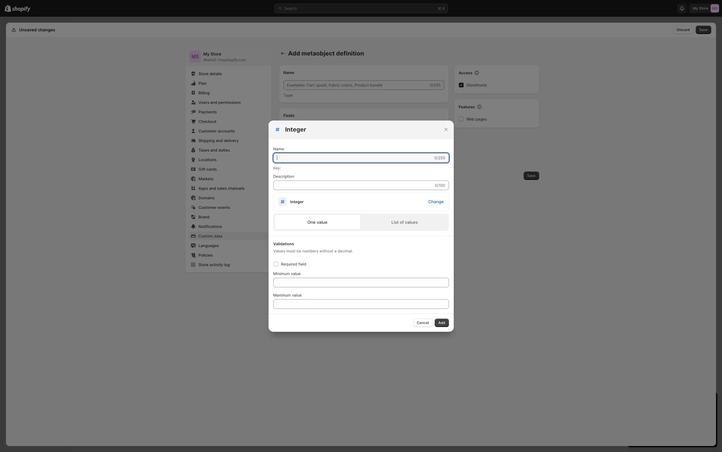 Task type: locate. For each thing, give the bounding box(es) containing it.
shipping and delivery link
[[189, 137, 268, 145]]

0 horizontal spatial save button
[[524, 172, 539, 180]]

access
[[459, 71, 473, 75]]

minimum value
[[273, 272, 301, 276]]

gift cards link
[[189, 165, 268, 174]]

and for duties
[[210, 148, 217, 153]]

list
[[392, 220, 399, 225]]

k
[[443, 6, 445, 11]]

save button
[[696, 26, 712, 34], [524, 172, 539, 180]]

taxes and duties
[[199, 148, 230, 153]]

fields
[[283, 113, 295, 118]]

and right apps at the left of page
[[209, 186, 216, 191]]

add right cancel
[[438, 321, 445, 325]]

brand
[[199, 215, 210, 220]]

value
[[317, 220, 328, 225], [291, 272, 301, 276], [292, 293, 302, 298]]

value for maximum value
[[292, 293, 302, 298]]

1 vertical spatial customer
[[199, 205, 217, 210]]

value right one
[[317, 220, 328, 225]]

add left metaobject
[[288, 50, 300, 57]]

policies
[[199, 253, 213, 258]]

about
[[402, 191, 414, 196]]

numbers
[[302, 249, 319, 254]]

add inside the settings dialog
[[288, 50, 300, 57]]

integer down fields
[[285, 126, 306, 133]]

and down customer accounts
[[216, 138, 223, 143]]

Description text field
[[273, 181, 434, 190]]

1 vertical spatial store
[[199, 71, 209, 76]]

value inside button
[[317, 220, 328, 225]]

1 vertical spatial save button
[[524, 172, 539, 180]]

and inside 'link'
[[216, 138, 223, 143]]

minimum
[[273, 272, 290, 276]]

list of values
[[392, 220, 418, 225]]

without
[[320, 249, 333, 254]]

1 horizontal spatial add
[[438, 321, 445, 325]]

1 vertical spatial add
[[438, 321, 445, 325]]

be
[[297, 249, 301, 254]]

ms button
[[189, 51, 201, 62]]

gift
[[199, 167, 205, 172]]

learn more about metaobjects
[[379, 191, 439, 196]]

required field
[[281, 262, 306, 267]]

store activity log link
[[189, 261, 268, 269]]

duties
[[218, 148, 230, 153]]

metaobjects link
[[415, 191, 439, 196]]

my
[[203, 51, 210, 56]]

0 vertical spatial customer
[[199, 129, 217, 134]]

add inside button
[[438, 321, 445, 325]]

and for delivery
[[216, 138, 223, 143]]

1 horizontal spatial save
[[700, 27, 708, 32]]

store inside store activity log link
[[199, 263, 209, 267]]

⌘
[[438, 6, 442, 11]]

0 horizontal spatial add
[[288, 50, 300, 57]]

customer down the checkout at the left of page
[[199, 129, 217, 134]]

and right taxes
[[210, 148, 217, 153]]

users and permissions
[[199, 100, 241, 105]]

custom
[[199, 234, 213, 239]]

learn
[[379, 191, 390, 196]]

0 vertical spatial save button
[[696, 26, 712, 34]]

billing
[[199, 91, 210, 95]]

2 vertical spatial store
[[199, 263, 209, 267]]

customer events link
[[189, 204, 268, 212]]

settings dialog
[[6, 23, 716, 447]]

customer for customer accounts
[[199, 129, 217, 134]]

customer
[[199, 129, 217, 134], [199, 205, 217, 210]]

metaobject
[[302, 50, 335, 57]]

cards
[[207, 167, 217, 172]]

users
[[199, 100, 209, 105]]

one value button
[[275, 215, 361, 230]]

add for add metaobject definition
[[288, 50, 300, 57]]

pages
[[476, 117, 487, 122]]

payments
[[199, 110, 217, 114]]

web
[[467, 117, 475, 122]]

name up key:
[[273, 147, 284, 151]]

1 vertical spatial save
[[527, 174, 536, 178]]

my store 8ba5a5-7.myshopify.com
[[203, 51, 246, 62]]

0 horizontal spatial save
[[527, 174, 536, 178]]

value down 'required field' on the bottom of the page
[[291, 272, 301, 276]]

⌘ k
[[438, 6, 445, 11]]

customer inside 'link'
[[199, 129, 217, 134]]

data
[[214, 234, 222, 239]]

None text field
[[273, 278, 449, 288], [273, 300, 449, 309], [273, 278, 449, 288], [273, 300, 449, 309]]

and right 'users'
[[210, 100, 217, 105]]

0 vertical spatial name
[[283, 70, 294, 75]]

settings
[[18, 27, 35, 32]]

delivery
[[224, 138, 239, 143]]

name up type:
[[283, 70, 294, 75]]

features
[[459, 105, 475, 109]]

store up 8ba5a5-
[[211, 51, 221, 56]]

2 customer from the top
[[199, 205, 217, 210]]

metaobjects
[[415, 191, 439, 196]]

save
[[700, 27, 708, 32], [527, 174, 536, 178]]

checkout
[[199, 119, 216, 124]]

store inside store details link
[[199, 71, 209, 76]]

and
[[210, 100, 217, 105], [216, 138, 223, 143], [210, 148, 217, 153], [209, 186, 216, 191]]

unsaved changes
[[19, 27, 55, 32]]

1 vertical spatial value
[[291, 272, 301, 276]]

markets
[[199, 177, 214, 181]]

validations values must be numbers without a decimal.
[[273, 242, 353, 254]]

store details
[[199, 71, 222, 76]]

1 customer from the top
[[199, 129, 217, 134]]

value right maximum
[[292, 293, 302, 298]]

customer for customer events
[[199, 205, 217, 210]]

change
[[428, 199, 444, 204]]

values
[[405, 220, 418, 225]]

0 vertical spatial add
[[288, 50, 300, 57]]

markets link
[[189, 175, 268, 183]]

value for one value
[[317, 220, 328, 225]]

store up the plan
[[199, 71, 209, 76]]

and for sales
[[209, 186, 216, 191]]

store down policies on the left
[[199, 263, 209, 267]]

custom data
[[199, 234, 222, 239]]

7.myshopify.com
[[218, 58, 246, 62]]

required
[[281, 262, 297, 267]]

discard
[[677, 27, 690, 32]]

add
[[288, 50, 300, 57], [438, 321, 445, 325]]

locations
[[199, 158, 217, 162]]

name inside "integer" dialog
[[273, 147, 284, 151]]

integer
[[285, 126, 306, 133], [290, 199, 304, 204]]

store for store activity log
[[199, 263, 209, 267]]

discard button
[[673, 26, 694, 34]]

type:
[[283, 93, 294, 98]]

1 vertical spatial name
[[273, 147, 284, 151]]

2 vertical spatial value
[[292, 293, 302, 298]]

plan link
[[189, 79, 268, 88]]

sales
[[217, 186, 227, 191]]

integer down description
[[290, 199, 304, 204]]

customer down domains
[[199, 205, 217, 210]]

0 vertical spatial integer
[[285, 126, 306, 133]]

0 vertical spatial value
[[317, 220, 328, 225]]

log
[[224, 263, 230, 267]]

0 vertical spatial store
[[211, 51, 221, 56]]

of
[[400, 220, 404, 225]]



Task type: describe. For each thing, give the bounding box(es) containing it.
accounts
[[218, 129, 235, 134]]

notifications
[[199, 224, 222, 229]]

decimal.
[[338, 249, 353, 254]]

users and permissions link
[[189, 98, 268, 107]]

store for store details
[[199, 71, 209, 76]]

1 horizontal spatial save button
[[696, 26, 712, 34]]

8ba5a5-
[[203, 58, 218, 62]]

locations link
[[189, 156, 268, 164]]

cancel button
[[413, 319, 433, 327]]

domains
[[199, 196, 215, 201]]

events
[[218, 205, 230, 210]]

payments link
[[189, 108, 268, 116]]

custom data link
[[189, 232, 268, 241]]

taxes
[[199, 148, 209, 153]]

maximum
[[273, 293, 291, 298]]

checkout link
[[189, 117, 268, 126]]

activity
[[210, 263, 223, 267]]

brand link
[[189, 213, 268, 221]]

shipping
[[199, 138, 215, 143]]

store inside my store 8ba5a5-7.myshopify.com
[[211, 51, 221, 56]]

store activity log
[[199, 263, 230, 267]]

customer events
[[199, 205, 230, 210]]

a
[[335, 249, 337, 254]]

and for permissions
[[210, 100, 217, 105]]

maximum value
[[273, 293, 302, 298]]

name inside the settings dialog
[[283, 70, 294, 75]]

add for add
[[438, 321, 445, 325]]

field
[[299, 262, 306, 267]]

permissions
[[218, 100, 241, 105]]

apps and sales channels link
[[189, 184, 268, 193]]

details
[[210, 71, 222, 76]]

add metaobject definition
[[288, 50, 364, 57]]

1 vertical spatial integer
[[290, 199, 304, 204]]

one
[[308, 220, 316, 225]]

shop settings menu element
[[185, 47, 272, 273]]

list of values button
[[362, 215, 448, 230]]

billing link
[[189, 89, 268, 97]]

Name text field
[[273, 153, 433, 163]]

apps and sales channels
[[199, 186, 245, 191]]

one value
[[308, 220, 328, 225]]

store details link
[[189, 70, 268, 78]]

notifications link
[[189, 223, 268, 231]]

shopify image
[[12, 6, 31, 12]]

validations
[[273, 242, 294, 246]]

must
[[287, 249, 296, 254]]

value for minimum value
[[291, 272, 301, 276]]

1 day left in your trial element
[[628, 409, 718, 448]]

integer dialog
[[0, 121, 722, 332]]

values
[[273, 249, 285, 254]]

more
[[391, 191, 401, 196]]

my store image
[[189, 51, 201, 62]]

policies link
[[189, 251, 268, 260]]

description
[[273, 174, 294, 179]]

taxes and duties link
[[189, 146, 268, 155]]

storefronts
[[467, 83, 487, 88]]

definition
[[336, 50, 364, 57]]

languages
[[199, 244, 219, 248]]

plan
[[199, 81, 207, 86]]

apps
[[199, 186, 208, 191]]

search
[[284, 6, 297, 11]]

customer accounts
[[199, 129, 235, 134]]

cancel
[[417, 321, 429, 325]]

gift cards
[[199, 167, 217, 172]]

customer accounts link
[[189, 127, 268, 135]]

web pages
[[467, 117, 487, 122]]

0 vertical spatial save
[[700, 27, 708, 32]]

languages link
[[189, 242, 268, 250]]

unsaved
[[19, 27, 37, 32]]

changes
[[38, 27, 55, 32]]

shipping and delivery
[[199, 138, 239, 143]]

add button
[[435, 319, 449, 327]]



Task type: vqa. For each thing, say whether or not it's contained in the screenshot.
customers within the dialog
no



